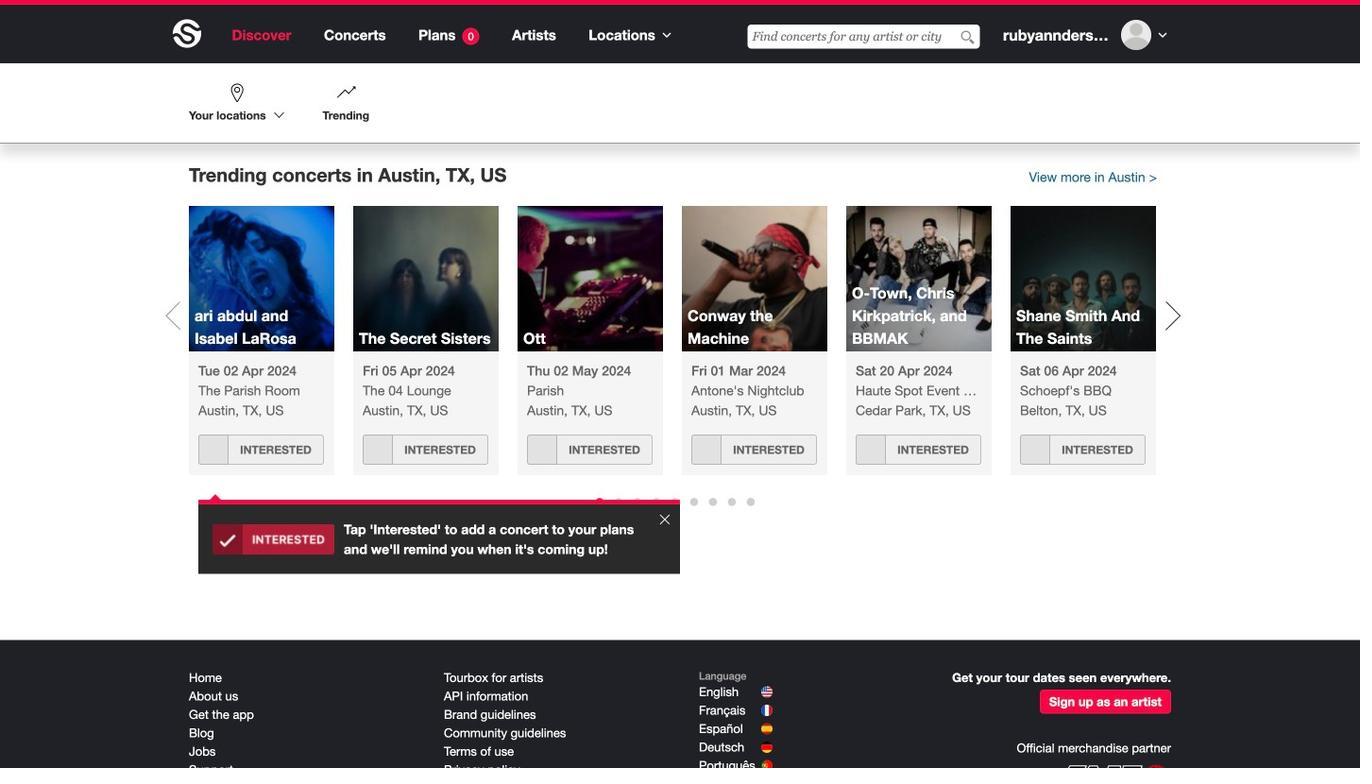 Task type: vqa. For each thing, say whether or not it's contained in the screenshot.
the Close image
yes



Task type: locate. For each thing, give the bounding box(es) containing it.
tab list
[[586, 491, 756, 518]]

close image
[[659, 514, 671, 525]]

search image
[[961, 30, 975, 44]]

Find concerts for any artist or city search field
[[748, 25, 980, 49]]

emp image
[[1060, 761, 1171, 768]]

locations image
[[658, 26, 675, 43]]



Task type: describe. For each thing, give the bounding box(es) containing it.
interested button image
[[213, 519, 334, 555]]



